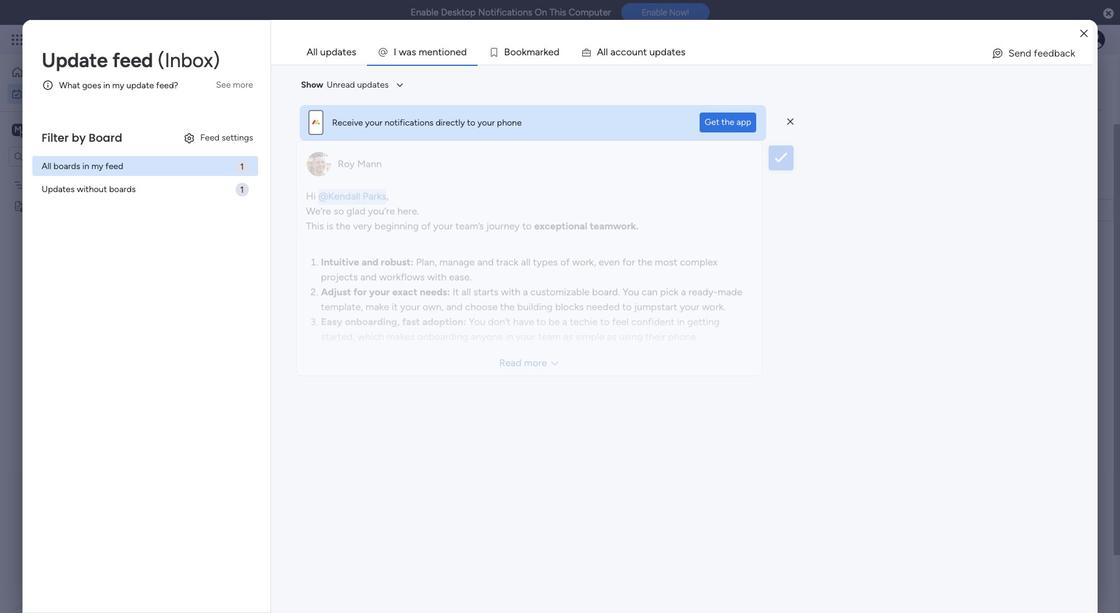 Task type: locate. For each thing, give the bounding box(es) containing it.
1 horizontal spatial of
[[560, 256, 570, 268]]

this left is
[[306, 220, 324, 232]]

to up feel
[[622, 301, 632, 313]]

filter by board
[[42, 130, 122, 146]]

1 d from the left
[[461, 46, 467, 58]]

of right beginning
[[421, 220, 431, 232]]

0 vertical spatial 0 items
[[256, 251, 286, 261]]

1 horizontal spatial you
[[623, 286, 639, 298]]

by
[[72, 130, 86, 146]]

0 horizontal spatial my
[[27, 88, 39, 99]]

0 horizontal spatial you
[[469, 316, 486, 328]]

l right a
[[606, 46, 608, 58]]

a left date
[[257, 426, 264, 442]]

3 o from the left
[[516, 46, 522, 58]]

the right is
[[336, 220, 351, 232]]

all up marketing
[[42, 161, 51, 171]]

2 horizontal spatial d
[[661, 46, 667, 58]]

1 horizontal spatial n
[[450, 46, 456, 58]]

and left the track
[[477, 256, 494, 268]]

ease.
[[449, 271, 472, 283]]

1 n from the left
[[433, 46, 438, 58]]

1 vertical spatial you
[[469, 316, 486, 328]]

adoption:
[[422, 316, 466, 328]]

adjust for your exact needs:
[[321, 286, 450, 298]]

started,
[[321, 331, 355, 343]]

my up without
[[91, 161, 103, 171]]

1 vertical spatial with
[[501, 286, 521, 298]]

1 horizontal spatial boards
[[109, 184, 136, 194]]

journey
[[486, 220, 520, 232]]

0 vertical spatial more
[[233, 80, 253, 90]]

enable left now!
[[642, 8, 668, 18]]

0 horizontal spatial d
[[461, 46, 467, 58]]

0 horizontal spatial t
[[438, 46, 442, 58]]

t right the w
[[438, 46, 442, 58]]

b o o k m a r k e d
[[504, 46, 560, 58]]

2 horizontal spatial this
[[550, 7, 566, 18]]

this
[[550, 7, 566, 18], [306, 220, 324, 232], [210, 292, 232, 307]]

1 horizontal spatial for
[[623, 256, 635, 268]]

e right p
[[676, 46, 681, 58]]

n left p
[[638, 46, 643, 58]]

done
[[348, 129, 368, 139]]

t left p
[[643, 46, 647, 58]]

o right b
[[516, 46, 522, 58]]

all right the track
[[521, 256, 531, 268]]

your up make
[[369, 286, 390, 298]]

e
[[427, 46, 433, 58], [456, 46, 461, 58], [548, 46, 554, 58], [676, 46, 681, 58]]

my
[[187, 72, 215, 100], [27, 88, 39, 99]]

your
[[365, 117, 383, 128], [478, 117, 495, 128], [433, 220, 453, 232], [369, 286, 390, 298], [400, 301, 420, 313], [680, 301, 700, 313], [516, 331, 536, 343]]

items inside this week / 0 items
[[284, 296, 305, 306]]

n right i
[[450, 46, 456, 58]]

o left p
[[626, 46, 632, 58]]

0 items up without a date /
[[249, 385, 278, 396]]

3 d from the left
[[661, 46, 667, 58]]

items left the adjust
[[284, 296, 305, 306]]

it
[[453, 286, 459, 298]]

receive
[[332, 117, 363, 128]]

0 vertical spatial with
[[427, 271, 447, 283]]

with down plan, manage and track all types of work, even for the most complex projects and workflows with ease.
[[501, 286, 521, 298]]

what goes in my update feed?
[[59, 80, 178, 91]]

projects
[[321, 271, 358, 283]]

1 horizontal spatial s
[[681, 46, 686, 58]]

c
[[616, 46, 621, 58], [621, 46, 626, 58]]

my work
[[27, 88, 60, 99]]

fast
[[402, 316, 420, 328]]

all
[[521, 256, 531, 268], [462, 286, 471, 298]]

1 c from the left
[[616, 46, 621, 58]]

0 vertical spatial all
[[307, 46, 318, 58]]

next week / 0 items
[[210, 337, 307, 352]]

@kendall parks link
[[318, 188, 386, 205]]

item
[[287, 184, 304, 194]]

a right i
[[407, 46, 412, 58]]

items right done
[[370, 129, 392, 139]]

to right the journey
[[522, 220, 532, 232]]

my for my work
[[187, 72, 215, 100]]

simple
[[576, 331, 604, 343]]

of
[[421, 220, 431, 232], [560, 256, 570, 268]]

for inside plan, manage and track all types of work, even for the most complex projects and workflows with ease.
[[623, 256, 635, 268]]

plan
[[70, 179, 87, 190]]

a right be
[[562, 316, 568, 328]]

updates
[[42, 184, 75, 194]]

board.
[[592, 286, 620, 298]]

1 horizontal spatial with
[[501, 286, 521, 298]]

1 inside past dates / 1 item
[[281, 184, 284, 194]]

2 horizontal spatial n
[[638, 46, 643, 58]]

feed
[[200, 133, 220, 143]]

in up plan
[[82, 161, 89, 171]]

your inside "you don't have to be a techie to feel confident in getting started, which makes onboarding anyone in your team as simple as using their phone."
[[516, 331, 536, 343]]

it all starts with a customizable board. you can pick a ready-made template, make it your own, and choose the building blocks needed to jumpstart your work.
[[321, 286, 743, 313]]

my for my work
[[27, 88, 39, 99]]

more inside button
[[524, 357, 547, 369]]

workspace image
[[12, 123, 24, 137]]

1 vertical spatial all
[[462, 286, 471, 298]]

kendall parks image
[[1086, 30, 1105, 50]]

all inside it all starts with a customizable board. you can pick a ready-made template, make it your own, and choose the building blocks needed to jumpstart your work.
[[462, 286, 471, 298]]

and left robust:
[[362, 256, 379, 268]]

very
[[353, 220, 372, 232]]

0 horizontal spatial with
[[427, 271, 447, 283]]

1 vertical spatial more
[[524, 357, 547, 369]]

option
[[0, 174, 159, 176]]

1 as from the left
[[563, 331, 573, 343]]

work.
[[702, 301, 726, 313]]

your up fast
[[400, 301, 420, 313]]

see more button
[[211, 75, 258, 95]]

1 l from the left
[[604, 46, 606, 58]]

all up show at the left
[[307, 46, 318, 58]]

marketing
[[29, 179, 68, 190]]

1 horizontal spatial all
[[307, 46, 318, 58]]

m left i
[[419, 46, 427, 58]]

my work button
[[7, 84, 134, 104]]

1 s from the left
[[412, 46, 416, 58]]

0 horizontal spatial all
[[462, 286, 471, 298]]

week for next
[[237, 337, 267, 352]]

1 horizontal spatial m
[[527, 46, 535, 58]]

items inside next week / 0 items
[[286, 340, 307, 351]]

more right read
[[524, 357, 547, 369]]

close image
[[1081, 29, 1088, 38]]

1 left item
[[281, 184, 284, 194]]

2 s from the left
[[681, 46, 686, 58]]

1 vertical spatial my
[[91, 161, 103, 171]]

tab list containing all updates
[[296, 40, 1093, 65]]

items up this week / 0 items on the left of the page
[[264, 251, 286, 261]]

starts
[[474, 286, 499, 298]]

1 vertical spatial week
[[237, 337, 267, 352]]

get the app button
[[700, 113, 756, 133]]

dapulse x slim image
[[787, 116, 794, 128]]

1 o from the left
[[444, 46, 450, 58]]

n
[[433, 46, 438, 58], [450, 46, 456, 58], [638, 46, 643, 58]]

1 vertical spatial all
[[42, 161, 51, 171]]

0 horizontal spatial enable
[[411, 7, 439, 18]]

your down have at the bottom left
[[516, 331, 536, 343]]

o left r
[[510, 46, 516, 58]]

0 inside this week / 0 items
[[276, 296, 282, 306]]

1 horizontal spatial as
[[607, 331, 617, 343]]

1 right past
[[240, 185, 244, 195]]

0 down this week / 0 items on the left of the page
[[278, 340, 284, 351]]

with inside plan, manage and track all types of work, even for the most complex projects and workflows with ease.
[[427, 271, 447, 283]]

0 up next week / 0 items
[[276, 296, 282, 306]]

dapulse close image
[[1104, 7, 1114, 20]]

i
[[442, 46, 444, 58]]

0 vertical spatial week
[[235, 292, 264, 307]]

s right the w
[[412, 46, 416, 58]]

1 horizontal spatial updates
[[357, 80, 389, 90]]

more
[[233, 80, 253, 90], [524, 357, 547, 369]]

1 vertical spatial boards
[[109, 184, 136, 194]]

0 horizontal spatial updates
[[320, 46, 356, 58]]

0 horizontal spatial u
[[632, 46, 638, 58]]

of left work,
[[560, 256, 570, 268]]

/ for next week /
[[269, 337, 275, 352]]

exact
[[392, 286, 418, 298]]

2 l from the left
[[606, 46, 608, 58]]

all right it
[[462, 286, 471, 298]]

d right r
[[554, 46, 560, 58]]

0 horizontal spatial all
[[42, 161, 51, 171]]

2 m from the left
[[527, 46, 535, 58]]

0 horizontal spatial this
[[210, 292, 232, 307]]

the inside get the app button
[[722, 117, 735, 128]]

team
[[538, 331, 561, 343]]

1 vertical spatial feed
[[106, 161, 123, 171]]

updates up unread at the left of the page
[[320, 46, 356, 58]]

1 m from the left
[[419, 46, 427, 58]]

feed
[[112, 49, 153, 72], [106, 161, 123, 171]]

my inside button
[[27, 88, 39, 99]]

more right see
[[233, 80, 253, 90]]

as down feel
[[607, 331, 617, 343]]

now!
[[670, 8, 689, 18]]

0 horizontal spatial my
[[91, 161, 103, 171]]

2 vertical spatial this
[[210, 292, 232, 307]]

so
[[334, 205, 344, 217]]

my left see
[[187, 72, 215, 100]]

my for update
[[112, 80, 124, 91]]

the inside plan, manage and track all types of work, even for the most complex projects and workflows with ease.
[[638, 256, 653, 268]]

feel
[[612, 316, 629, 328]]

0 horizontal spatial m
[[419, 46, 427, 58]]

boards
[[54, 161, 80, 171], [109, 184, 136, 194]]

boards right without
[[109, 184, 136, 194]]

onboarding
[[417, 331, 468, 343]]

in
[[103, 80, 110, 91], [82, 161, 89, 171], [677, 316, 685, 328], [506, 331, 513, 343]]

0 vertical spatial for
[[623, 256, 635, 268]]

1 horizontal spatial d
[[554, 46, 560, 58]]

for right even on the right of page
[[623, 256, 635, 268]]

1 horizontal spatial u
[[650, 46, 655, 58]]

with
[[427, 271, 447, 283], [501, 286, 521, 298]]

boards up marketing plan
[[54, 161, 80, 171]]

0 vertical spatial updates
[[320, 46, 356, 58]]

1 horizontal spatial my
[[187, 72, 215, 100]]

you left can at top right
[[623, 286, 639, 298]]

1 up dates
[[240, 162, 244, 172]]

l down computer
[[604, 46, 606, 58]]

0 horizontal spatial as
[[563, 331, 573, 343]]

select product image
[[11, 34, 24, 46]]

you inside it all starts with a customizable board. you can pick a ready-made template, make it your own, and choose the building blocks needed to jumpstart your work.
[[623, 286, 639, 298]]

1 vertical spatial this
[[306, 220, 324, 232]]

tab list
[[296, 40, 1093, 65]]

d for i w a s m e n t i o n e d
[[461, 46, 467, 58]]

hide
[[328, 129, 346, 139]]

as right team
[[563, 331, 573, 343]]

getting
[[687, 316, 720, 328]]

updates right unread at the left of the page
[[357, 80, 389, 90]]

4 e from the left
[[676, 46, 681, 58]]

e left i
[[427, 46, 433, 58]]

0 inside next week / 0 items
[[278, 340, 284, 351]]

make
[[366, 301, 389, 313]]

m left r
[[527, 46, 535, 58]]

e right i
[[456, 46, 461, 58]]

/ left item
[[272, 180, 278, 195]]

makes
[[387, 331, 415, 343]]

settings
[[222, 133, 253, 143]]

read more button
[[297, 351, 762, 376]]

1 horizontal spatial my
[[112, 80, 124, 91]]

all updates link
[[297, 40, 366, 64]]

this right on
[[550, 7, 566, 18]]

items left started,
[[286, 340, 307, 351]]

0 vertical spatial this
[[550, 7, 566, 18]]

anyone
[[471, 331, 503, 343]]

my left work
[[27, 88, 39, 99]]

2 k from the left
[[544, 46, 548, 58]]

and
[[362, 256, 379, 268], [477, 256, 494, 268], [360, 271, 377, 283], [446, 301, 463, 313]]

enable left desktop at the left top
[[411, 7, 439, 18]]

1 horizontal spatial more
[[524, 357, 547, 369]]

n left i
[[433, 46, 438, 58]]

my work
[[187, 72, 270, 100]]

/
[[272, 180, 278, 195], [267, 292, 273, 307], [269, 337, 275, 352], [296, 426, 302, 442]]

2 e from the left
[[456, 46, 461, 58]]

1 horizontal spatial t
[[643, 46, 647, 58]]

with up "needs:"
[[427, 271, 447, 283]]

/ down this week / 0 items on the left of the page
[[269, 337, 275, 352]]

0 horizontal spatial s
[[412, 46, 416, 58]]

3 e from the left
[[548, 46, 554, 58]]

the up don't
[[500, 301, 515, 313]]

my left update in the top left of the page
[[112, 80, 124, 91]]

marketing plan
[[29, 179, 87, 190]]

0 vertical spatial boards
[[54, 161, 80, 171]]

/ up next week / 0 items
[[267, 292, 273, 307]]

/ for past dates /
[[272, 180, 278, 195]]

enable
[[411, 7, 439, 18], [642, 8, 668, 18]]

a
[[407, 46, 412, 58], [535, 46, 540, 58], [611, 46, 616, 58], [667, 46, 672, 58], [523, 286, 528, 298], [681, 286, 686, 298], [562, 316, 568, 328], [257, 426, 264, 442]]

date
[[267, 426, 293, 442]]

private board image
[[13, 200, 25, 212]]

u down the enable now! button
[[650, 46, 655, 58]]

o down desktop at the left top
[[444, 46, 450, 58]]

all inside plan, manage and track all types of work, even for the most complex projects and workflows with ease.
[[521, 256, 531, 268]]

0 vertical spatial my
[[112, 80, 124, 91]]

to left be
[[537, 316, 546, 328]]

hi
[[306, 190, 316, 202]]

u left p
[[632, 46, 638, 58]]

2 horizontal spatial t
[[672, 46, 676, 58]]

all updates
[[307, 46, 356, 58]]

Filter dashboard by text search field
[[184, 124, 300, 144]]

the right the get
[[722, 117, 735, 128]]

of inside hi @kendall parks , we're so glad you're here. this is the very beginning of your team's journey to exceptional teamwork.
[[421, 220, 431, 232]]

0 horizontal spatial k
[[522, 46, 527, 58]]

you inside "you don't have to be a techie to feel confident in getting started, which makes onboarding anyone in your team as simple as using their phone."
[[469, 316, 486, 328]]

0 horizontal spatial for
[[353, 286, 367, 298]]

0 horizontal spatial n
[[433, 46, 438, 58]]

1 horizontal spatial enable
[[642, 8, 668, 18]]

1 horizontal spatial this
[[306, 220, 324, 232]]

o
[[444, 46, 450, 58], [510, 46, 516, 58], [516, 46, 522, 58], [626, 46, 632, 58]]

1 vertical spatial updates
[[357, 80, 389, 90]]

filter
[[42, 130, 69, 146]]

None search field
[[184, 124, 300, 144]]

s right p
[[681, 46, 686, 58]]

0 horizontal spatial of
[[421, 220, 431, 232]]

0 vertical spatial of
[[421, 220, 431, 232]]

for up make
[[353, 286, 367, 298]]

to inside it all starts with a customizable board. you can pick a ready-made template, make it your own, and choose the building blocks needed to jumpstart your work.
[[622, 301, 632, 313]]

3 n from the left
[[638, 46, 643, 58]]

send
[[1009, 47, 1032, 59]]

feed up update in the top left of the page
[[112, 49, 153, 72]]

the left most
[[638, 256, 653, 268]]

l
[[604, 46, 606, 58], [606, 46, 608, 58]]

0 horizontal spatial more
[[233, 80, 253, 90]]

your left team's
[[433, 220, 453, 232]]

work
[[41, 88, 60, 99]]

and down it
[[446, 301, 463, 313]]

1 horizontal spatial all
[[521, 256, 531, 268]]

own,
[[423, 301, 444, 313]]

enable inside the enable now! button
[[642, 8, 668, 18]]

a
[[597, 46, 604, 58]]

easy onboarding, fast adoption:
[[321, 316, 466, 328]]

d right i
[[461, 46, 467, 58]]

this up next
[[210, 292, 232, 307]]

main
[[29, 123, 50, 135]]

1 vertical spatial of
[[560, 256, 570, 268]]

you down choose
[[469, 316, 486, 328]]

needed
[[586, 301, 620, 313]]

p
[[655, 46, 661, 58]]

e right r
[[548, 46, 554, 58]]

update
[[42, 49, 108, 72]]

d for a l l a c c o u n t u p d a t e s
[[661, 46, 667, 58]]

more inside button
[[233, 80, 253, 90]]

week right next
[[237, 337, 267, 352]]

d down the enable now! button
[[661, 46, 667, 58]]

2 u from the left
[[650, 46, 655, 58]]

1 horizontal spatial k
[[544, 46, 548, 58]]

2 t from the left
[[643, 46, 647, 58]]

track
[[496, 256, 519, 268]]

0 vertical spatial you
[[623, 286, 639, 298]]

0 vertical spatial all
[[521, 256, 531, 268]]

workspace
[[53, 123, 102, 135]]



Task type: describe. For each thing, give the bounding box(es) containing it.
without
[[77, 184, 107, 194]]

m
[[14, 124, 22, 135]]

and down intuitive and robust:
[[360, 271, 377, 283]]

apps image
[[984, 34, 997, 46]]

without a date /
[[210, 426, 305, 442]]

1 t from the left
[[438, 46, 442, 58]]

in up 'phone.'
[[677, 316, 685, 328]]

0 up without a date /
[[249, 385, 255, 396]]

teamwork.
[[590, 220, 639, 232]]

work,
[[572, 256, 596, 268]]

1 k from the left
[[522, 46, 527, 58]]

in down don't
[[506, 331, 513, 343]]

more for read more
[[524, 357, 547, 369]]

m for e
[[419, 46, 427, 58]]

1 u from the left
[[632, 46, 638, 58]]

feedback
[[1034, 47, 1076, 59]]

in right goes
[[103, 80, 110, 91]]

board
[[89, 130, 122, 146]]

workflows
[[379, 271, 425, 283]]

see
[[216, 80, 231, 90]]

roy mann
[[338, 158, 382, 170]]

enable for enable desktop notifications on this computer
[[411, 7, 439, 18]]

this inside hi @kendall parks , we're so glad you're here. this is the very beginning of your team's journey to exceptional teamwork.
[[306, 220, 324, 232]]

see more
[[216, 80, 253, 90]]

dates
[[237, 180, 269, 195]]

1 vertical spatial 0 items
[[249, 385, 278, 396]]

/ for this week /
[[267, 292, 273, 307]]

a right pick
[[681, 286, 686, 298]]

your down ready-
[[680, 301, 700, 313]]

hi @kendall parks , we're so glad you're here. this is the very beginning of your team's journey to exceptional teamwork.
[[306, 190, 639, 232]]

it
[[392, 301, 398, 313]]

all for all updates
[[307, 46, 318, 58]]

all for all boards in my feed
[[42, 161, 51, 171]]

send feedback
[[1009, 47, 1076, 59]]

even
[[599, 256, 620, 268]]

,
[[386, 190, 389, 202]]

confident
[[631, 316, 675, 328]]

r
[[540, 46, 544, 58]]

intuitive and robust:
[[321, 256, 414, 268]]

updates inside all updates link
[[320, 46, 356, 58]]

a right b
[[535, 46, 540, 58]]

1 for all boards in my feed
[[240, 162, 244, 172]]

is
[[327, 220, 333, 232]]

home button
[[7, 62, 134, 82]]

to inside hi @kendall parks , we're so glad you're here. this is the very beginning of your team's journey to exceptional teamwork.
[[522, 220, 532, 232]]

1 e from the left
[[427, 46, 433, 58]]

2 d from the left
[[554, 46, 560, 58]]

techie
[[570, 316, 598, 328]]

easy
[[321, 316, 343, 328]]

a up building
[[523, 286, 528, 298]]

feed settings button
[[178, 128, 258, 148]]

complex
[[680, 256, 718, 268]]

we're
[[306, 205, 331, 217]]

enable now!
[[642, 8, 689, 18]]

phone.
[[668, 331, 699, 343]]

adjust
[[321, 286, 351, 298]]

enable for enable now!
[[642, 8, 668, 18]]

work
[[220, 72, 270, 100]]

b
[[504, 46, 510, 58]]

computer
[[569, 7, 611, 18]]

mann
[[357, 158, 382, 170]]

to right the directly on the top
[[467, 117, 476, 128]]

1 vertical spatial for
[[353, 286, 367, 298]]

your up "hide done items"
[[365, 117, 383, 128]]

of inside plan, manage and track all types of work, even for the most complex projects and workflows with ease.
[[560, 256, 570, 268]]

4 o from the left
[[626, 46, 632, 58]]

to down needed
[[600, 316, 610, 328]]

all boards in my feed
[[42, 161, 123, 171]]

0 up this week / 0 items on the left of the page
[[256, 251, 262, 261]]

lottie animation image
[[0, 488, 159, 613]]

m for a
[[527, 46, 535, 58]]

home
[[29, 67, 52, 77]]

manage
[[439, 256, 475, 268]]

2 as from the left
[[607, 331, 617, 343]]

desktop
[[441, 7, 476, 18]]

update feed (inbox)
[[42, 49, 220, 72]]

jumpstart
[[634, 301, 677, 313]]

get
[[705, 117, 720, 128]]

with inside it all starts with a customizable board. you can pick a ready-made template, make it your own, and choose the building blocks needed to jumpstart your work.
[[501, 286, 521, 298]]

next
[[210, 337, 234, 352]]

robust:
[[381, 256, 414, 268]]

their
[[645, 331, 666, 343]]

customizable
[[531, 286, 590, 298]]

be
[[549, 316, 560, 328]]

pick
[[660, 286, 679, 298]]

2 o from the left
[[510, 46, 516, 58]]

you're
[[368, 205, 395, 217]]

marketing plan list box
[[0, 172, 159, 384]]

the inside it all starts with a customizable board. you can pick a ready-made template, make it your own, and choose the building blocks needed to jumpstart your work.
[[500, 301, 515, 313]]

@kendall
[[318, 190, 360, 202]]

can
[[642, 286, 658, 298]]

week for this
[[235, 292, 264, 307]]

intuitive
[[321, 256, 359, 268]]

a right p
[[667, 46, 672, 58]]

send feedback button
[[986, 44, 1081, 63]]

made
[[718, 286, 743, 298]]

on
[[535, 7, 547, 18]]

my for feed
[[91, 161, 103, 171]]

more for see more
[[233, 80, 253, 90]]

here.
[[397, 205, 419, 217]]

notifications
[[385, 117, 434, 128]]

plan,
[[416, 256, 437, 268]]

enable now! button
[[621, 3, 710, 22]]

using
[[619, 331, 643, 343]]

customize button
[[397, 124, 464, 144]]

your inside hi @kendall parks , we're so glad you're here. this is the very beginning of your team's journey to exceptional teamwork.
[[433, 220, 453, 232]]

choose
[[465, 301, 498, 313]]

hide done items
[[328, 129, 392, 139]]

building
[[517, 301, 553, 313]]

your left "phone"
[[478, 117, 495, 128]]

1 for updates without boards
[[240, 185, 244, 195]]

the inside hi @kendall parks , we're so glad you're here. this is the very beginning of your team's journey to exceptional teamwork.
[[336, 220, 351, 232]]

a right a
[[611, 46, 616, 58]]

team's
[[456, 220, 484, 232]]

/ right date
[[296, 426, 302, 442]]

feed settings
[[200, 133, 253, 143]]

you don't have to be a techie to feel confident in getting started, which makes onboarding anyone in your team as simple as using their phone.
[[321, 316, 720, 343]]

2 c from the left
[[621, 46, 626, 58]]

0 vertical spatial feed
[[112, 49, 153, 72]]

3 t from the left
[[672, 46, 676, 58]]

i w a s m e n t i o n e d
[[394, 46, 467, 58]]

(inbox)
[[158, 49, 220, 72]]

template,
[[321, 301, 363, 313]]

lottie animation element
[[0, 488, 159, 613]]

roy
[[338, 158, 355, 170]]

0 horizontal spatial boards
[[54, 161, 80, 171]]

read
[[499, 357, 522, 369]]

a inside "you don't have to be a techie to feel confident in getting started, which makes onboarding anyone in your team as simple as using their phone."
[[562, 316, 568, 328]]

this week / 0 items
[[210, 292, 305, 307]]

Search in workspace field
[[26, 149, 104, 164]]

and inside it all starts with a customizable board. you can pick a ready-made template, make it your own, and choose the building blocks needed to jumpstart your work.
[[446, 301, 463, 313]]

workspace selection element
[[12, 122, 104, 138]]

past
[[210, 180, 234, 195]]

items up without a date /
[[257, 385, 278, 396]]

2 n from the left
[[450, 46, 456, 58]]



Task type: vqa. For each thing, say whether or not it's contained in the screenshot.
WITH within PLAN, MANAGE AND TRACK ALL TYPES OF WORK, EVEN FOR THE MOST COMPLEX PROJECTS AND WORKFLOWS WITH EASE.
yes



